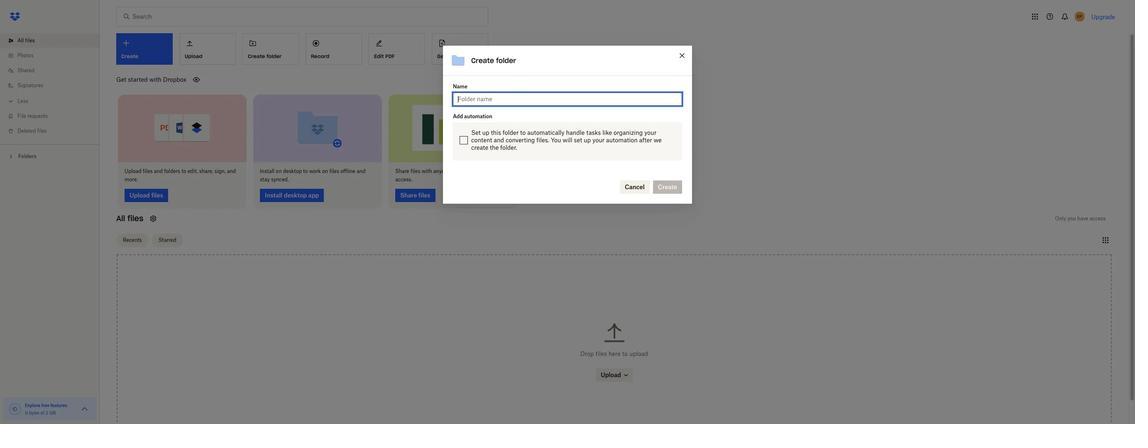 Task type: locate. For each thing, give the bounding box(es) containing it.
all
[[17, 37, 24, 44], [116, 214, 125, 223]]

set
[[574, 137, 582, 144]]

1 vertical spatial up
[[584, 137, 591, 144]]

and right "offline"
[[357, 168, 366, 174]]

organizing
[[614, 129, 643, 136]]

1 vertical spatial get
[[116, 76, 126, 83]]

automation down organizing
[[606, 137, 638, 144]]

get signatures
[[437, 53, 475, 59]]

edit pdf
[[374, 53, 395, 59]]

less
[[17, 98, 28, 104]]

dropbox image
[[7, 8, 23, 25]]

and
[[494, 137, 504, 144], [154, 168, 163, 174], [227, 168, 236, 174], [357, 168, 366, 174], [452, 168, 461, 174]]

files inside share files with anyone and control edit or view access.
[[411, 168, 421, 174]]

on right work
[[322, 168, 328, 174]]

files
[[25, 37, 35, 44], [37, 128, 47, 134], [143, 168, 153, 174], [330, 168, 339, 174], [411, 168, 421, 174], [127, 214, 143, 223], [596, 351, 607, 358]]

get
[[437, 53, 446, 59], [116, 76, 126, 83]]

files left "offline"
[[330, 168, 339, 174]]

anyone
[[434, 168, 451, 174]]

all files list item
[[0, 33, 100, 48]]

on up synced.
[[276, 168, 282, 174]]

synced.
[[271, 176, 289, 183]]

to
[[520, 129, 526, 136], [182, 168, 186, 174], [303, 168, 308, 174], [623, 351, 628, 358]]

shared
[[17, 67, 34, 74]]

1 vertical spatial with
[[422, 168, 432, 174]]

and inside share files with anyone and control edit or view access.
[[452, 168, 461, 174]]

requests
[[27, 113, 48, 119]]

all up recents
[[116, 214, 125, 223]]

1 horizontal spatial get
[[437, 53, 446, 59]]

file requests link
[[7, 109, 100, 124]]

0 horizontal spatial automation
[[464, 113, 493, 120]]

and left control
[[452, 168, 461, 174]]

cancel button
[[620, 181, 650, 194]]

automation up set
[[464, 113, 493, 120]]

photos link
[[7, 48, 100, 63]]

files inside upload files and folders to edit, share, sign, and more.
[[143, 168, 153, 174]]

you
[[1068, 215, 1076, 222]]

1 horizontal spatial your
[[645, 129, 657, 136]]

0 vertical spatial up
[[482, 129, 490, 136]]

will
[[563, 137, 573, 144]]

up right the set
[[584, 137, 591, 144]]

get inside button
[[437, 53, 446, 59]]

and inside the set up this folder to automatically handle tasks like organizing your content and converting files. you will set up your automation after we create the folder.
[[494, 137, 504, 144]]

0 horizontal spatial with
[[149, 76, 161, 83]]

get for get started with dropbox
[[116, 76, 126, 83]]

folder
[[267, 53, 282, 59], [496, 57, 516, 65], [503, 129, 519, 136]]

0 horizontal spatial up
[[482, 129, 490, 136]]

your up after
[[645, 129, 657, 136]]

automatically
[[527, 129, 565, 136]]

starred button
[[152, 234, 183, 247]]

1 horizontal spatial create
[[471, 57, 494, 65]]

0 horizontal spatial all
[[17, 37, 24, 44]]

files right upload
[[143, 168, 153, 174]]

and down this
[[494, 137, 504, 144]]

automation inside the set up this folder to automatically handle tasks like organizing your content and converting files. you will set up your automation after we create the folder.
[[606, 137, 638, 144]]

to left edit,
[[182, 168, 186, 174]]

0 horizontal spatial on
[[276, 168, 282, 174]]

create inside button
[[248, 53, 265, 59]]

upload files and folders to edit, share, sign, and more.
[[125, 168, 236, 183]]

1 vertical spatial all
[[116, 214, 125, 223]]

0 horizontal spatial get
[[116, 76, 126, 83]]

upgrade link
[[1092, 13, 1116, 20]]

here
[[609, 351, 621, 358]]

files up recents
[[127, 214, 143, 223]]

photos
[[17, 52, 34, 59]]

with left anyone
[[422, 168, 432, 174]]

recents
[[123, 237, 142, 243]]

stay
[[260, 176, 270, 183]]

0 vertical spatial get
[[437, 53, 446, 59]]

all files up recents
[[116, 214, 143, 223]]

all files up photos
[[17, 37, 35, 44]]

sign,
[[215, 168, 226, 174]]

desktop
[[283, 168, 302, 174]]

create folder
[[248, 53, 282, 59], [471, 57, 516, 65]]

files right share
[[411, 168, 421, 174]]

0 horizontal spatial create folder
[[248, 53, 282, 59]]

1 horizontal spatial all files
[[116, 214, 143, 223]]

1 vertical spatial all files
[[116, 214, 143, 223]]

2 on from the left
[[322, 168, 328, 174]]

create
[[248, 53, 265, 59], [471, 57, 494, 65]]

get signatures button
[[432, 33, 488, 65]]

create folder button
[[243, 33, 299, 65]]

with
[[149, 76, 161, 83], [422, 168, 432, 174]]

folder.
[[501, 144, 517, 151]]

1 horizontal spatial create folder
[[471, 57, 516, 65]]

1 vertical spatial your
[[593, 137, 605, 144]]

create folder inside dialog
[[471, 57, 516, 65]]

install on desktop to work on files offline and stay synced.
[[260, 168, 366, 183]]

of
[[41, 411, 44, 416]]

0 vertical spatial automation
[[464, 113, 493, 120]]

your down tasks
[[593, 137, 605, 144]]

with inside share files with anyone and control edit or view access.
[[422, 168, 432, 174]]

0 vertical spatial all files
[[17, 37, 35, 44]]

get left started
[[116, 76, 126, 83]]

upload
[[125, 168, 142, 174]]

to left work
[[303, 168, 308, 174]]

0 vertical spatial with
[[149, 76, 161, 83]]

to up converting
[[520, 129, 526, 136]]

0 horizontal spatial your
[[593, 137, 605, 144]]

0
[[25, 411, 28, 416]]

list
[[0, 28, 100, 145]]

signatures link
[[7, 78, 100, 93]]

offline
[[341, 168, 356, 174]]

edit
[[480, 168, 489, 174]]

shared link
[[7, 63, 100, 78]]

get left signatures
[[437, 53, 446, 59]]

folders
[[164, 168, 180, 174]]

with right started
[[149, 76, 161, 83]]

1 horizontal spatial with
[[422, 168, 432, 174]]

up up the content
[[482, 129, 490, 136]]

share files with anyone and control edit or view access.
[[395, 168, 507, 183]]

more.
[[125, 176, 138, 183]]

files up photos
[[25, 37, 35, 44]]

your
[[645, 129, 657, 136], [593, 137, 605, 144]]

folders
[[18, 153, 36, 160]]

up
[[482, 129, 490, 136], [584, 137, 591, 144]]

1 vertical spatial automation
[[606, 137, 638, 144]]

1 horizontal spatial automation
[[606, 137, 638, 144]]

drop files here to upload
[[581, 351, 648, 358]]

all up photos
[[17, 37, 24, 44]]

to inside upload files and folders to edit, share, sign, and more.
[[182, 168, 186, 174]]

0 vertical spatial all
[[17, 37, 24, 44]]

content
[[471, 137, 492, 144]]

on
[[276, 168, 282, 174], [322, 168, 328, 174]]

0 horizontal spatial create
[[248, 53, 265, 59]]

deleted files link
[[7, 124, 100, 139]]

files inside install on desktop to work on files offline and stay synced.
[[330, 168, 339, 174]]

1 horizontal spatial on
[[322, 168, 328, 174]]

all files
[[17, 37, 35, 44], [116, 214, 143, 223]]

explore free features 0 bytes of 2 gb
[[25, 403, 67, 416]]

1 on from the left
[[276, 168, 282, 174]]

all files inside list item
[[17, 37, 35, 44]]

0 horizontal spatial all files
[[17, 37, 35, 44]]

recents button
[[116, 234, 149, 247]]



Task type: vqa. For each thing, say whether or not it's contained in the screenshot.
rule
no



Task type: describe. For each thing, give the bounding box(es) containing it.
create
[[471, 144, 489, 151]]

only
[[1056, 215, 1067, 222]]

list containing all files
[[0, 28, 100, 145]]

work
[[309, 168, 321, 174]]

we
[[654, 137, 662, 144]]

drop
[[581, 351, 594, 358]]

signatures
[[448, 53, 475, 59]]

record button
[[306, 33, 362, 65]]

files right deleted
[[37, 128, 47, 134]]

or
[[490, 168, 495, 174]]

files.
[[537, 137, 550, 144]]

add automation
[[453, 113, 493, 120]]

and right the sign,
[[227, 168, 236, 174]]

upgrade
[[1092, 13, 1116, 20]]

you
[[551, 137, 561, 144]]

deleted
[[17, 128, 36, 134]]

quota usage element
[[8, 403, 22, 416]]

edit pdf button
[[369, 33, 425, 65]]

get started with dropbox
[[116, 76, 186, 83]]

create folder dialog
[[443, 46, 692, 204]]

converting
[[506, 137, 535, 144]]

starred
[[159, 237, 176, 243]]

0 vertical spatial your
[[645, 129, 657, 136]]

record
[[311, 53, 330, 59]]

files left here
[[596, 351, 607, 358]]

folders button
[[0, 150, 100, 162]]

to inside the set up this folder to automatically handle tasks like organizing your content and converting files. you will set up your automation after we create the folder.
[[520, 129, 526, 136]]

with for started
[[149, 76, 161, 83]]

the
[[490, 144, 499, 151]]

to inside install on desktop to work on files offline and stay synced.
[[303, 168, 308, 174]]

files inside list item
[[25, 37, 35, 44]]

gb
[[49, 411, 56, 416]]

bytes
[[29, 411, 39, 416]]

with for files
[[422, 168, 432, 174]]

deleted files
[[17, 128, 47, 134]]

all files link
[[7, 33, 100, 48]]

share
[[395, 168, 409, 174]]

pdf
[[386, 53, 395, 59]]

view
[[496, 168, 507, 174]]

create folder inside button
[[248, 53, 282, 59]]

have
[[1078, 215, 1089, 222]]

create inside dialog
[[471, 57, 494, 65]]

after
[[639, 137, 652, 144]]

Name text field
[[458, 95, 677, 104]]

name
[[453, 84, 468, 90]]

control
[[462, 168, 479, 174]]

dropbox
[[163, 76, 186, 83]]

folder inside create folder button
[[267, 53, 282, 59]]

only you have access
[[1056, 215, 1106, 222]]

all inside list item
[[17, 37, 24, 44]]

access
[[1090, 215, 1106, 222]]

install
[[260, 168, 275, 174]]

2
[[46, 411, 48, 416]]

tasks
[[587, 129, 601, 136]]

1 horizontal spatial all
[[116, 214, 125, 223]]

upload
[[630, 351, 648, 358]]

folder inside the set up this folder to automatically handle tasks like organizing your content and converting files. you will set up your automation after we create the folder.
[[503, 129, 519, 136]]

and inside install on desktop to work on files offline and stay synced.
[[357, 168, 366, 174]]

set
[[471, 129, 481, 136]]

free
[[41, 403, 49, 408]]

this
[[491, 129, 501, 136]]

edit,
[[188, 168, 198, 174]]

file
[[17, 113, 26, 119]]

get for get signatures
[[437, 53, 446, 59]]

handle
[[566, 129, 585, 136]]

signatures
[[17, 82, 43, 88]]

to right here
[[623, 351, 628, 358]]

less image
[[7, 97, 15, 106]]

and left folders at the top
[[154, 168, 163, 174]]

set up this folder to automatically handle tasks like organizing your content and converting files. you will set up your automation after we create the folder.
[[471, 129, 662, 151]]

edit
[[374, 53, 384, 59]]

share,
[[199, 168, 213, 174]]

1 horizontal spatial up
[[584, 137, 591, 144]]

started
[[128, 76, 148, 83]]

file requests
[[17, 113, 48, 119]]

access.
[[395, 176, 413, 183]]

features
[[50, 403, 67, 408]]

explore
[[25, 403, 40, 408]]

like
[[603, 129, 612, 136]]

cancel
[[625, 184, 645, 191]]

add
[[453, 113, 463, 120]]



